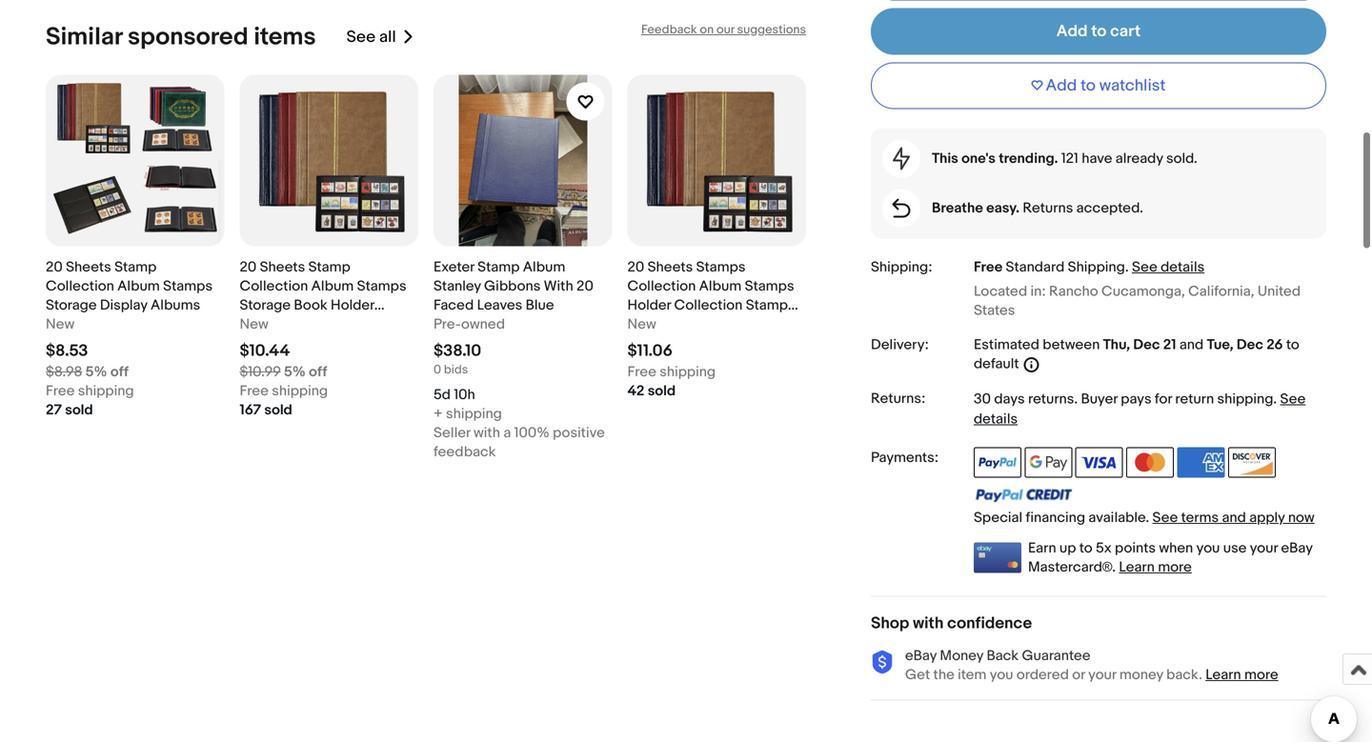 Task type: describe. For each thing, give the bounding box(es) containing it.
this
[[932, 150, 959, 167]]

new $10.44 $10.99 5% off free shipping 167 sold
[[240, 316, 328, 419]]

ordered
[[1017, 667, 1070, 684]]

a
[[504, 425, 511, 442]]

with
[[544, 278, 574, 295]]

on
[[700, 23, 714, 37]]

all
[[379, 27, 396, 47]]

5% inside new $10.44 $10.99 5% off free shipping 167 sold
[[284, 364, 306, 381]]

ebay money back guarantee
[[906, 648, 1091, 665]]

27 sold text field
[[46, 401, 93, 420]]

feedback
[[642, 23, 697, 37]]

to inside add to watchlist "button"
[[1081, 76, 1096, 96]]

$8.98
[[46, 364, 82, 381]]

20 sheets stamp collection album stamps storage book holder display supplies
[[240, 259, 407, 333]]

$11.06
[[628, 341, 673, 361]]

$8.53
[[46, 341, 88, 361]]

shipping inside "exeter stamp album stanley gibbons with 20 faced leaves blue pre-owned $38.10 0 bids 5d 10h + shipping seller with a 100% positive feedback"
[[446, 406, 502, 423]]

shipping inside new $11.06 free shipping 42 sold
[[660, 364, 716, 381]]

2 vertical spatial with details__icon image
[[871, 651, 894, 675]]

now
[[1289, 509, 1315, 526]]

money
[[940, 648, 984, 665]]

similar
[[46, 23, 122, 52]]

20 sheets stamp collection album stamps storage display albums new $8.53 $8.98 5% off free shipping 27 sold
[[46, 259, 213, 419]]

collection up new $11.06 free shipping 42 sold
[[674, 297, 743, 314]]

20 for 20 sheets stamps collection album stamps holder collection stamp albums supplies
[[628, 259, 645, 276]]

+
[[434, 406, 443, 423]]

terms
[[1182, 509, 1219, 526]]

1 vertical spatial learn more
[[1206, 667, 1279, 684]]

new for $10.44
[[240, 316, 269, 333]]

free shipping text field for $8.53
[[46, 382, 134, 401]]

sponsored
[[128, 23, 248, 52]]

free inside 20 sheets stamp collection album stamps storage display albums new $8.53 $8.98 5% off free shipping 27 sold
[[46, 383, 75, 400]]

$38.10 text field
[[434, 341, 482, 361]]

free inside new $10.44 $10.99 5% off free shipping 167 sold
[[240, 383, 269, 400]]

. for shipping
[[1126, 259, 1129, 276]]

shipping right return
[[1218, 391, 1274, 408]]

to inside add to cart link
[[1092, 22, 1107, 42]]

tue,
[[1207, 337, 1234, 354]]

stamps for 20 sheets stamp collection album stamps storage book holder display supplies
[[357, 278, 407, 295]]

returns:
[[871, 390, 926, 407]]

up
[[1060, 540, 1077, 557]]

20 inside "exeter stamp album stanley gibbons with 20 faced leaves blue pre-owned $38.10 0 bids 5d 10h + shipping seller with a 100% positive feedback"
[[577, 278, 594, 295]]

standard
[[1006, 259, 1065, 276]]

30
[[974, 391, 991, 408]]

special financing available. see terms and apply now
[[974, 509, 1315, 526]]

trending.
[[999, 150, 1059, 167]]

0 horizontal spatial you
[[990, 667, 1014, 684]]

storage for supplies
[[240, 297, 291, 314]]

album for 20 sheets stamp collection album stamps storage book holder display supplies
[[311, 278, 354, 295]]

sold inside new $10.44 $10.99 5% off free shipping 167 sold
[[264, 402, 292, 419]]

ebay mastercard image
[[974, 543, 1022, 573]]

details inside free standard shipping . see details located in: rancho cucamonga, california, united states
[[1161, 259, 1205, 276]]

feedback on our suggestions
[[642, 23, 806, 37]]

2 horizontal spatial .
[[1274, 391, 1278, 408]]

gibbons
[[484, 278, 541, 295]]

or
[[1073, 667, 1086, 684]]

add to cart
[[1057, 22, 1141, 42]]

5d 10h text field
[[434, 386, 475, 405]]

shipping inside new $10.44 $10.99 5% off free shipping 167 sold
[[272, 383, 328, 400]]

27
[[46, 402, 62, 419]]

shop
[[871, 614, 910, 634]]

financing
[[1026, 509, 1086, 526]]

available.
[[1089, 509, 1150, 526]]

more for leftmost learn more link
[[1158, 559, 1192, 576]]

1 horizontal spatial learn
[[1206, 667, 1242, 684]]

paypal image
[[974, 447, 1022, 478]]

apply
[[1250, 509, 1285, 526]]

display inside 20 sheets stamp collection album stamps storage book holder display supplies
[[240, 316, 287, 333]]

delivery:
[[871, 337, 929, 354]]

display inside 20 sheets stamp collection album stamps storage display albums new $8.53 $8.98 5% off free shipping 27 sold
[[100, 297, 147, 314]]

the
[[934, 667, 955, 684]]

payments:
[[871, 449, 939, 466]]

have
[[1082, 150, 1113, 167]]

returns
[[1029, 391, 1075, 408]]

see left all
[[347, 27, 376, 47]]

add to cart link
[[871, 8, 1327, 55]]

details inside see details
[[974, 411, 1018, 428]]

pre-
[[434, 316, 461, 333]]

estimated between thu, dec 21 and tue, dec 26 to default
[[974, 337, 1300, 373]]

off inside new $10.44 $10.99 5% off free shipping 167 sold
[[309, 364, 327, 381]]

collection for 20 sheets stamps collection album stamps holder collection stamp albums supplies
[[628, 278, 696, 295]]

our
[[717, 23, 735, 37]]

return
[[1176, 391, 1215, 408]]

21
[[1164, 337, 1177, 354]]

albums inside 20 sheets stamp collection album stamps storage display albums new $8.53 $8.98 5% off free shipping 27 sold
[[151, 297, 200, 314]]

shop with confidence
[[871, 614, 1033, 634]]

0 vertical spatial learn
[[1120, 559, 1155, 576]]

bids
[[444, 363, 468, 378]]

to inside earn up to 5x points when you use your ebay mastercard®.
[[1080, 540, 1093, 557]]

leaves
[[477, 297, 523, 314]]

pays
[[1121, 391, 1152, 408]]

watchlist
[[1100, 76, 1166, 96]]

cart
[[1111, 22, 1141, 42]]

stamps for 20 sheets stamp collection album stamps storage display albums new $8.53 $8.98 5% off free shipping 27 sold
[[163, 278, 213, 295]]

see all link
[[347, 23, 415, 52]]

1 vertical spatial ebay
[[906, 648, 937, 665]]

cucamonga,
[[1102, 283, 1186, 300]]

sheets for $11.06
[[648, 259, 693, 276]]

estimated
[[974, 337, 1040, 354]]

new text field for $10.44
[[240, 315, 269, 334]]

paypal credit image
[[974, 488, 1073, 503]]

see inside free standard shipping . see details located in: rancho cucamonga, california, united states
[[1132, 259, 1158, 276]]

united
[[1258, 283, 1301, 300]]

album for 20 sheets stamps collection album stamps holder collection stamp albums supplies
[[699, 278, 742, 295]]

item
[[958, 667, 987, 684]]

1 horizontal spatial with
[[913, 614, 944, 634]]

mastercard®.
[[1029, 559, 1116, 576]]

you inside earn up to 5x points when you use your ebay mastercard®.
[[1197, 540, 1221, 557]]

your inside earn up to 5x points when you use your ebay mastercard®.
[[1250, 540, 1278, 557]]

american express image
[[1178, 447, 1225, 478]]

albums inside 20 sheets stamps collection album stamps holder collection stamp albums supplies
[[628, 316, 678, 333]]

this one's trending. 121 have already sold.
[[932, 150, 1198, 167]]

42
[[628, 383, 645, 400]]

confidence
[[948, 614, 1033, 634]]

see inside see details
[[1281, 391, 1306, 408]]

states
[[974, 302, 1016, 320]]

with inside "exeter stamp album stanley gibbons with 20 faced leaves blue pre-owned $38.10 0 bids 5d 10h + shipping seller with a 100% positive feedback"
[[474, 425, 500, 442]]

free inside free standard shipping . see details located in: rancho cucamonga, california, united states
[[974, 259, 1003, 276]]

off inside 20 sheets stamp collection album stamps storage display albums new $8.53 $8.98 5% off free shipping 27 sold
[[110, 364, 129, 381]]

master card image
[[1127, 447, 1175, 478]]

see details
[[974, 391, 1306, 428]]

20 for 20 sheets stamp collection album stamps storage display albums new $8.53 $8.98 5% off free shipping 27 sold
[[46, 259, 63, 276]]



Task type: locate. For each thing, give the bounding box(es) containing it.
$11.06 text field
[[628, 341, 673, 361]]

2 storage from the left
[[240, 297, 291, 314]]

learn more
[[1120, 559, 1192, 576], [1206, 667, 1279, 684]]

learn down "points"
[[1120, 559, 1155, 576]]

new up $8.53 text field
[[46, 316, 75, 333]]

0 horizontal spatial learn more
[[1120, 559, 1192, 576]]

26
[[1267, 337, 1284, 354]]

accepted.
[[1077, 200, 1144, 217]]

. left the buyer
[[1075, 391, 1078, 408]]

1 horizontal spatial learn more link
[[1206, 667, 1279, 684]]

0 horizontal spatial new
[[46, 316, 75, 333]]

feedback
[[434, 444, 496, 461]]

seller
[[434, 425, 471, 442]]

add for add to cart
[[1057, 22, 1088, 42]]

albums
[[151, 297, 200, 314], [628, 316, 678, 333]]

5%
[[85, 364, 107, 381], [284, 364, 306, 381]]

add inside "button"
[[1046, 76, 1077, 96]]

ebay up get
[[906, 648, 937, 665]]

sheets inside 20 sheets stamp collection album stamps storage book holder display supplies
[[260, 259, 305, 276]]

0 vertical spatial more
[[1158, 559, 1192, 576]]

holder inside 20 sheets stamps collection album stamps holder collection stamp albums supplies
[[628, 297, 671, 314]]

when
[[1160, 540, 1194, 557]]

in:
[[1031, 283, 1046, 300]]

book
[[294, 297, 328, 314]]

holder inside 20 sheets stamp collection album stamps storage book holder display supplies
[[331, 297, 374, 314]]

0 horizontal spatial albums
[[151, 297, 200, 314]]

new text field up $10.44 text box
[[240, 315, 269, 334]]

sold
[[648, 383, 676, 400], [65, 402, 93, 419], [264, 402, 292, 419]]

0 horizontal spatial holder
[[331, 297, 374, 314]]

details down '30'
[[974, 411, 1018, 428]]

with details__icon image
[[893, 147, 910, 170], [893, 199, 911, 218], [871, 651, 894, 675]]

shipping down 10h
[[446, 406, 502, 423]]

exeter stamp album stanley gibbons with 20 faced leaves blue pre-owned $38.10 0 bids 5d 10h + shipping seller with a 100% positive feedback
[[434, 259, 608, 461]]

free shipping text field down $8.98 on the left of page
[[46, 382, 134, 401]]

add for add to watchlist
[[1046, 76, 1077, 96]]

sold down free shipping text field
[[648, 383, 676, 400]]

earn
[[1029, 540, 1057, 557]]

1 vertical spatial add
[[1046, 76, 1077, 96]]

0 bids text field
[[434, 363, 468, 378]]

1 horizontal spatial supplies
[[681, 316, 737, 333]]

1 new text field from the left
[[240, 315, 269, 334]]

0 horizontal spatial your
[[1089, 667, 1117, 684]]

new up $10.44 text box
[[240, 316, 269, 333]]

20 inside 20 sheets stamps collection album stamps holder collection stamp albums supplies
[[628, 259, 645, 276]]

shipping up the 42 sold text box
[[660, 364, 716, 381]]

new for $11.06
[[628, 316, 657, 333]]

album inside 20 sheets stamps collection album stamps holder collection stamp albums supplies
[[699, 278, 742, 295]]

buyer
[[1081, 391, 1118, 408]]

20 up new text box
[[46, 259, 63, 276]]

1 horizontal spatial albums
[[628, 316, 678, 333]]

1 horizontal spatial new text field
[[628, 315, 657, 334]]

1 horizontal spatial display
[[240, 316, 287, 333]]

supplies inside 20 sheets stamps collection album stamps holder collection stamp albums supplies
[[681, 316, 737, 333]]

and for terms
[[1223, 509, 1247, 526]]

20 inside 20 sheets stamp collection album stamps storage book holder display supplies
[[240, 259, 257, 276]]

holder up $11.06
[[628, 297, 671, 314]]

0 vertical spatial albums
[[151, 297, 200, 314]]

100%
[[514, 425, 550, 442]]

2 dec from the left
[[1237, 337, 1264, 354]]

your right or
[[1089, 667, 1117, 684]]

see details link
[[1132, 259, 1205, 276], [974, 391, 1306, 428]]

and for 21
[[1180, 337, 1204, 354]]

1 vertical spatial with details__icon image
[[893, 199, 911, 218]]

1 horizontal spatial learn more
[[1206, 667, 1279, 684]]

learn more link right back.
[[1206, 667, 1279, 684]]

sheets up book
[[260, 259, 305, 276]]

121
[[1062, 150, 1079, 167]]

2 horizontal spatial sold
[[648, 383, 676, 400]]

your right use
[[1250, 540, 1278, 557]]

learn more down "points"
[[1120, 559, 1192, 576]]

1 vertical spatial albums
[[628, 316, 678, 333]]

Free shipping text field
[[46, 382, 134, 401], [240, 382, 328, 401]]

shipping down previous price $8.98 5% off text box
[[78, 383, 134, 400]]

+ shipping text field
[[434, 405, 502, 424]]

1 new from the left
[[46, 316, 75, 333]]

stamp inside 20 sheets stamp collection album stamps storage book holder display supplies
[[308, 259, 351, 276]]

0 horizontal spatial learn more link
[[1120, 559, 1192, 576]]

stanley
[[434, 278, 481, 295]]

5% right $8.98 on the left of page
[[85, 364, 107, 381]]

sheets for $10.44
[[260, 259, 305, 276]]

1 horizontal spatial storage
[[240, 297, 291, 314]]

with details__icon image left get
[[871, 651, 894, 675]]

0 vertical spatial you
[[1197, 540, 1221, 557]]

0 vertical spatial your
[[1250, 540, 1278, 557]]

default
[[974, 356, 1020, 373]]

2 sheets from the left
[[260, 259, 305, 276]]

and up use
[[1223, 509, 1247, 526]]

1 vertical spatial you
[[990, 667, 1014, 684]]

collection for 20 sheets stamp collection album stamps storage display albums new $8.53 $8.98 5% off free shipping 27 sold
[[46, 278, 114, 295]]

add
[[1057, 22, 1088, 42], [1046, 76, 1077, 96]]

0 horizontal spatial details
[[974, 411, 1018, 428]]

more for right learn more link
[[1245, 667, 1279, 684]]

supplies up free shipping text field
[[681, 316, 737, 333]]

20 up $11.06 text field
[[628, 259, 645, 276]]

storage inside 20 sheets stamp collection album stamps storage display albums new $8.53 $8.98 5% off free shipping 27 sold
[[46, 297, 97, 314]]

3 new from the left
[[628, 316, 657, 333]]

discover image
[[1229, 447, 1276, 478]]

Seller with a 100% positive feedback text field
[[434, 424, 612, 462]]

0 vertical spatial learn more link
[[1120, 559, 1192, 576]]

0 horizontal spatial with
[[474, 425, 500, 442]]

positive
[[553, 425, 605, 442]]

. up cucamonga, on the top right of page
[[1126, 259, 1129, 276]]

2 new text field from the left
[[628, 315, 657, 334]]

learn more right back.
[[1206, 667, 1279, 684]]

0 vertical spatial learn more
[[1120, 559, 1192, 576]]

See all text field
[[347, 27, 396, 47]]

located
[[974, 283, 1028, 300]]

. for returns
[[1075, 391, 1078, 408]]

1 horizontal spatial new
[[240, 316, 269, 333]]

to right 26
[[1287, 337, 1300, 354]]

visa image
[[1076, 447, 1124, 478]]

you down back
[[990, 667, 1014, 684]]

new text field up $11.06
[[628, 315, 657, 334]]

add to watchlist button
[[871, 63, 1327, 109]]

earn up to 5x points when you use your ebay mastercard®.
[[1029, 540, 1313, 576]]

20 up $10.44
[[240, 259, 257, 276]]

free inside new $11.06 free shipping 42 sold
[[628, 364, 657, 381]]

5x
[[1096, 540, 1112, 557]]

sheets inside 20 sheets stamps collection album stamps holder collection stamp albums supplies
[[648, 259, 693, 276]]

shipping inside 20 sheets stamp collection album stamps storage display albums new $8.53 $8.98 5% off free shipping 27 sold
[[78, 383, 134, 400]]

supplies inside 20 sheets stamp collection album stamps storage book holder display supplies
[[290, 316, 347, 333]]

details up california, at the right top of page
[[1161, 259, 1205, 276]]

42 sold text field
[[628, 382, 676, 401]]

you
[[1197, 540, 1221, 557], [990, 667, 1014, 684]]

0 horizontal spatial free shipping text field
[[46, 382, 134, 401]]

album for 20 sheets stamp collection album stamps storage display albums new $8.53 $8.98 5% off free shipping 27 sold
[[117, 278, 160, 295]]

167
[[240, 402, 261, 419]]

1 horizontal spatial .
[[1126, 259, 1129, 276]]

add left cart
[[1057, 22, 1088, 42]]

california,
[[1189, 283, 1255, 300]]

more right back.
[[1245, 667, 1279, 684]]

see up cucamonga, on the top right of page
[[1132, 259, 1158, 276]]

0 horizontal spatial .
[[1075, 391, 1078, 408]]

1 horizontal spatial dec
[[1237, 337, 1264, 354]]

storage up new text box
[[46, 297, 97, 314]]

album inside "exeter stamp album stanley gibbons with 20 faced leaves blue pre-owned $38.10 0 bids 5d 10h + shipping seller with a 100% positive feedback"
[[523, 259, 566, 276]]

0 horizontal spatial learn
[[1120, 559, 1155, 576]]

with left a
[[474, 425, 500, 442]]

add to watchlist
[[1046, 76, 1166, 96]]

with details__icon image for breathe
[[893, 199, 911, 218]]

0 horizontal spatial sheets
[[66, 259, 111, 276]]

storage left book
[[240, 297, 291, 314]]

google pay image
[[1025, 447, 1073, 478]]

ebay down now
[[1282, 540, 1313, 557]]

free shipping text field for $10.44
[[240, 382, 328, 401]]

album inside 20 sheets stamp collection album stamps storage display albums new $8.53 $8.98 5% off free shipping 27 sold
[[117, 278, 160, 295]]

to inside 'estimated between thu, dec 21 and tue, dec 26 to default'
[[1287, 337, 1300, 354]]

with right "shop"
[[913, 614, 944, 634]]

get the item you ordered or your money back.
[[906, 667, 1203, 684]]

holder right book
[[331, 297, 374, 314]]

supplies down book
[[290, 316, 347, 333]]

collection
[[46, 278, 114, 295], [240, 278, 308, 295], [628, 278, 696, 295], [674, 297, 743, 314]]

sold right 27
[[65, 402, 93, 419]]

0 horizontal spatial ebay
[[906, 648, 937, 665]]

1 storage from the left
[[46, 297, 97, 314]]

and right '21'
[[1180, 337, 1204, 354]]

1 vertical spatial display
[[240, 316, 287, 333]]

2 5% from the left
[[284, 364, 306, 381]]

0 horizontal spatial display
[[100, 297, 147, 314]]

ebay inside earn up to 5x points when you use your ebay mastercard®.
[[1282, 540, 1313, 557]]

20 right with
[[577, 278, 594, 295]]

to left watchlist
[[1081, 76, 1096, 96]]

collection up new text box
[[46, 278, 114, 295]]

5d
[[434, 387, 451, 404]]

1 horizontal spatial sheets
[[260, 259, 305, 276]]

20 inside 20 sheets stamp collection album stamps storage display albums new $8.53 $8.98 5% off free shipping 27 sold
[[46, 259, 63, 276]]

1 dec from the left
[[1134, 337, 1161, 354]]

with
[[474, 425, 500, 442], [913, 614, 944, 634]]

faced
[[434, 297, 474, 314]]

free up located
[[974, 259, 1003, 276]]

stamp inside 20 sheets stamp collection album stamps storage display albums new $8.53 $8.98 5% off free shipping 27 sold
[[114, 259, 157, 276]]

days
[[995, 391, 1025, 408]]

.
[[1126, 259, 1129, 276], [1075, 391, 1078, 408], [1274, 391, 1278, 408]]

stamps inside 20 sheets stamp collection album stamps storage display albums new $8.53 $8.98 5% off free shipping 27 sold
[[163, 278, 213, 295]]

sold inside new $11.06 free shipping 42 sold
[[648, 383, 676, 400]]

1 horizontal spatial more
[[1245, 667, 1279, 684]]

details
[[1161, 259, 1205, 276], [974, 411, 1018, 428]]

. inside free standard shipping . see details located in: rancho cucamonga, california, united states
[[1126, 259, 1129, 276]]

dec left '21'
[[1134, 337, 1161, 354]]

sheets inside 20 sheets stamp collection album stamps storage display albums new $8.53 $8.98 5% off free shipping 27 sold
[[66, 259, 111, 276]]

1 vertical spatial see details link
[[974, 391, 1306, 428]]

previous price $10.99 5% off text field
[[240, 363, 327, 382]]

0 vertical spatial with
[[474, 425, 500, 442]]

new text field for $11.06
[[628, 315, 657, 334]]

1 horizontal spatial and
[[1223, 509, 1247, 526]]

2 off from the left
[[309, 364, 327, 381]]

1 horizontal spatial ebay
[[1282, 540, 1313, 557]]

1 horizontal spatial off
[[309, 364, 327, 381]]

shipping down 'previous price $10.99 5% off' text field
[[272, 383, 328, 400]]

display up $10.44 text box
[[240, 316, 287, 333]]

storage for $8.53
[[46, 297, 97, 314]]

1 supplies from the left
[[290, 316, 347, 333]]

1 vertical spatial details
[[974, 411, 1018, 428]]

supplies for $11.06
[[681, 316, 737, 333]]

New text field
[[46, 315, 75, 334]]

collection inside 20 sheets stamp collection album stamps storage book holder display supplies
[[240, 278, 308, 295]]

with details__icon image left this
[[893, 147, 910, 170]]

1 horizontal spatial holder
[[628, 297, 671, 314]]

free standard shipping . see details located in: rancho cucamonga, california, united states
[[974, 259, 1301, 320]]

New text field
[[240, 315, 269, 334], [628, 315, 657, 334]]

new up $11.06
[[628, 316, 657, 333]]

0 horizontal spatial supplies
[[290, 316, 347, 333]]

1 off from the left
[[110, 364, 129, 381]]

20 for 20 sheets stamp collection album stamps storage book holder display supplies
[[240, 259, 257, 276]]

points
[[1115, 540, 1156, 557]]

items
[[254, 23, 316, 52]]

free up 42
[[628, 364, 657, 381]]

display up previous price $8.98 5% off text box
[[100, 297, 147, 314]]

exeter
[[434, 259, 475, 276]]

dec
[[1134, 337, 1161, 354], [1237, 337, 1264, 354]]

167 sold text field
[[240, 401, 292, 420]]

stamps inside 20 sheets stamp collection album stamps storage book holder display supplies
[[357, 278, 407, 295]]

more down "when" at the right bottom of the page
[[1158, 559, 1192, 576]]

0 vertical spatial with details__icon image
[[893, 147, 910, 170]]

returns
[[1023, 200, 1074, 217]]

$10.99
[[240, 364, 281, 381]]

more
[[1158, 559, 1192, 576], [1245, 667, 1279, 684]]

0 vertical spatial ebay
[[1282, 540, 1313, 557]]

. down 26
[[1274, 391, 1278, 408]]

previous price $8.98 5% off text field
[[46, 363, 129, 382]]

learn more link down "points"
[[1120, 559, 1192, 576]]

1 horizontal spatial details
[[1161, 259, 1205, 276]]

rancho
[[1050, 283, 1099, 300]]

1 sheets from the left
[[66, 259, 111, 276]]

$10.44
[[240, 341, 290, 361]]

5% inside 20 sheets stamp collection album stamps storage display albums new $8.53 $8.98 5% off free shipping 27 sold
[[85, 364, 107, 381]]

1 free shipping text field from the left
[[46, 382, 134, 401]]

one's
[[962, 150, 996, 167]]

free down $8.98 on the left of page
[[46, 383, 75, 400]]

5% right $10.99
[[284, 364, 306, 381]]

new inside new $10.44 $10.99 5% off free shipping 167 sold
[[240, 316, 269, 333]]

2 supplies from the left
[[681, 316, 737, 333]]

and inside 'estimated between thu, dec 21 and tue, dec 26 to default'
[[1180, 337, 1204, 354]]

$8.53 text field
[[46, 341, 88, 361]]

1 vertical spatial your
[[1089, 667, 1117, 684]]

0 vertical spatial details
[[1161, 259, 1205, 276]]

0 vertical spatial see details link
[[1132, 259, 1205, 276]]

1 horizontal spatial your
[[1250, 540, 1278, 557]]

0 vertical spatial and
[[1180, 337, 1204, 354]]

learn right back.
[[1206, 667, 1242, 684]]

1 horizontal spatial you
[[1197, 540, 1221, 557]]

sheets up new text box
[[66, 259, 111, 276]]

feedback on our suggestions link
[[642, 23, 806, 37]]

stamps for 20 sheets stamps collection album stamps holder collection stamp albums supplies
[[745, 278, 795, 295]]

2 horizontal spatial sheets
[[648, 259, 693, 276]]

1 5% from the left
[[85, 364, 107, 381]]

new
[[46, 316, 75, 333], [240, 316, 269, 333], [628, 316, 657, 333]]

get
[[906, 667, 931, 684]]

0 vertical spatial display
[[100, 297, 147, 314]]

see up "when" at the right bottom of the page
[[1153, 509, 1179, 526]]

shipping
[[660, 364, 716, 381], [78, 383, 134, 400], [272, 383, 328, 400], [1218, 391, 1274, 408], [446, 406, 502, 423]]

money
[[1120, 667, 1164, 684]]

stamp inside "exeter stamp album stanley gibbons with 20 faced leaves blue pre-owned $38.10 0 bids 5d 10h + shipping seller with a 100% positive feedback"
[[478, 259, 520, 276]]

Pre-owned text field
[[434, 315, 505, 334]]

see down 26
[[1281, 391, 1306, 408]]

similar sponsored items
[[46, 23, 316, 52]]

1 vertical spatial with
[[913, 614, 944, 634]]

off right $8.98 on the left of page
[[110, 364, 129, 381]]

1 holder from the left
[[331, 297, 374, 314]]

free up the 167
[[240, 383, 269, 400]]

already
[[1116, 150, 1164, 167]]

sheets up $11.06
[[648, 259, 693, 276]]

ebay
[[1282, 540, 1313, 557], [906, 648, 937, 665]]

stamp inside 20 sheets stamps collection album stamps holder collection stamp albums supplies
[[746, 297, 788, 314]]

0 horizontal spatial new text field
[[240, 315, 269, 334]]

guarantee
[[1022, 648, 1091, 665]]

see
[[347, 27, 376, 47], [1132, 259, 1158, 276], [1281, 391, 1306, 408], [1153, 509, 1179, 526]]

2 horizontal spatial new
[[628, 316, 657, 333]]

to left 5x
[[1080, 540, 1093, 557]]

collection for 20 sheets stamp collection album stamps storage book holder display supplies
[[240, 278, 308, 295]]

0 horizontal spatial dec
[[1134, 337, 1161, 354]]

dec left 26
[[1237, 337, 1264, 354]]

0 horizontal spatial sold
[[65, 402, 93, 419]]

see terms and apply now link
[[1153, 509, 1315, 526]]

2 free shipping text field from the left
[[240, 382, 328, 401]]

1 vertical spatial learn more link
[[1206, 667, 1279, 684]]

3 sheets from the left
[[648, 259, 693, 276]]

Free shipping text field
[[628, 363, 716, 382]]

20
[[46, 259, 63, 276], [240, 259, 257, 276], [628, 259, 645, 276], [577, 278, 594, 295]]

new inside new $11.06 free shipping 42 sold
[[628, 316, 657, 333]]

sold right the 167
[[264, 402, 292, 419]]

1 vertical spatial learn
[[1206, 667, 1242, 684]]

sold inside 20 sheets stamp collection album stamps storage display albums new $8.53 $8.98 5% off free shipping 27 sold
[[65, 402, 93, 419]]

with details__icon image left breathe
[[893, 199, 911, 218]]

1 horizontal spatial 5%
[[284, 364, 306, 381]]

collection inside 20 sheets stamp collection album stamps storage display albums new $8.53 $8.98 5% off free shipping 27 sold
[[46, 278, 114, 295]]

breathe
[[932, 200, 984, 217]]

2 holder from the left
[[628, 297, 671, 314]]

0 horizontal spatial storage
[[46, 297, 97, 314]]

1 horizontal spatial sold
[[264, 402, 292, 419]]

free shipping text field down $10.99
[[240, 382, 328, 401]]

album inside 20 sheets stamp collection album stamps storage book holder display supplies
[[311, 278, 354, 295]]

stamps
[[696, 259, 746, 276], [163, 278, 213, 295], [357, 278, 407, 295], [745, 278, 795, 295]]

1 vertical spatial more
[[1245, 667, 1279, 684]]

back
[[987, 648, 1019, 665]]

add down "add to cart"
[[1046, 76, 1077, 96]]

new inside 20 sheets stamp collection album stamps storage display albums new $8.53 $8.98 5% off free shipping 27 sold
[[46, 316, 75, 333]]

off
[[110, 364, 129, 381], [309, 364, 327, 381]]

off right $10.99
[[309, 364, 327, 381]]

2 new from the left
[[240, 316, 269, 333]]

$10.44 text field
[[240, 341, 290, 361]]

storage inside 20 sheets stamp collection album stamps storage book holder display supplies
[[240, 297, 291, 314]]

with details__icon image for this
[[893, 147, 910, 170]]

0 horizontal spatial off
[[110, 364, 129, 381]]

special
[[974, 509, 1023, 526]]

1 vertical spatial and
[[1223, 509, 1247, 526]]

0 horizontal spatial more
[[1158, 559, 1192, 576]]

supplies for $10.44
[[290, 316, 347, 333]]

owned
[[461, 316, 505, 333]]

use
[[1224, 540, 1247, 557]]

0 horizontal spatial and
[[1180, 337, 1204, 354]]

to left cart
[[1092, 22, 1107, 42]]

0 horizontal spatial 5%
[[85, 364, 107, 381]]

collection up book
[[240, 278, 308, 295]]

collection up $11.06
[[628, 278, 696, 295]]

you left use
[[1197, 540, 1221, 557]]

0 vertical spatial add
[[1057, 22, 1088, 42]]

1 horizontal spatial free shipping text field
[[240, 382, 328, 401]]



Task type: vqa. For each thing, say whether or not it's contained in the screenshot.
SAVE THIS SEARCH button
no



